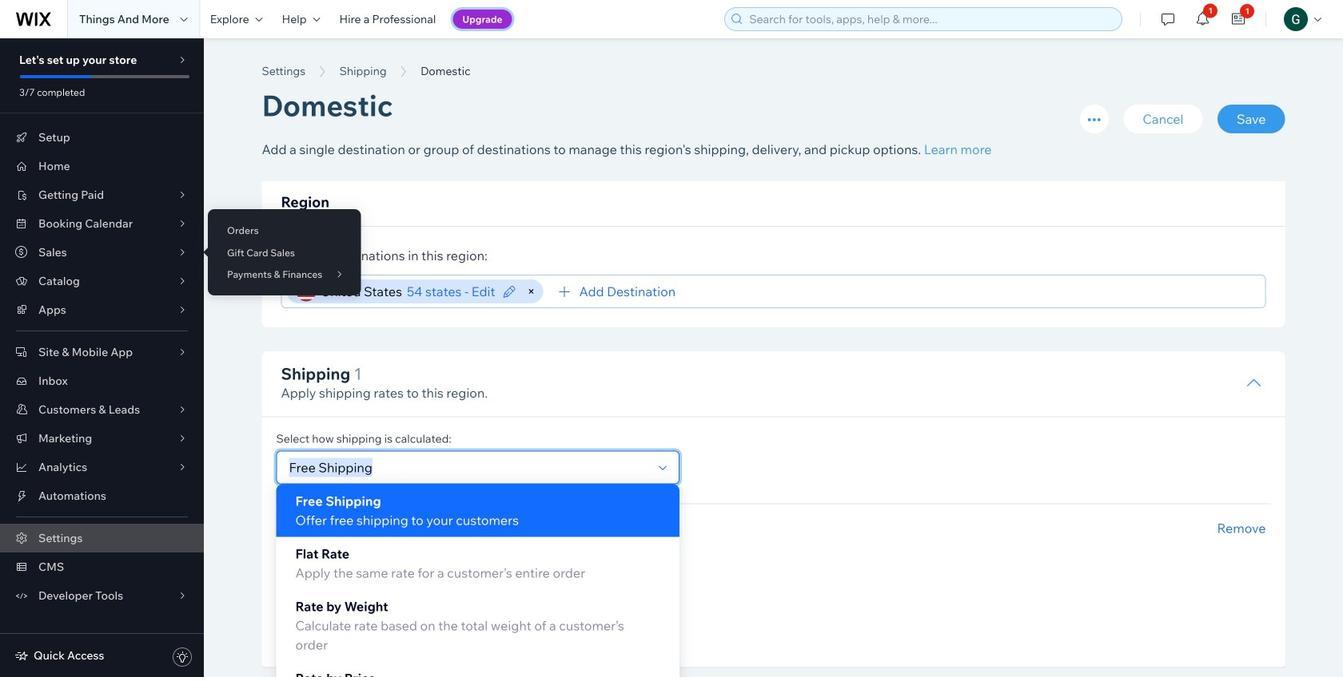 Task type: locate. For each thing, give the bounding box(es) containing it.
e.g., 3 - 5 business days field
[[287, 606, 495, 634]]

0 field
[[538, 606, 654, 634]]

Search for tools, apps, help & more... field
[[745, 8, 1117, 30]]

option
[[276, 485, 679, 538]]

None field
[[680, 276, 1258, 308], [284, 452, 651, 484], [680, 276, 1258, 308], [284, 452, 651, 484]]

list box
[[276, 485, 679, 678]]



Task type: vqa. For each thing, say whether or not it's contained in the screenshot.
a to the right
no



Task type: describe. For each thing, give the bounding box(es) containing it.
sidebar element
[[0, 38, 204, 678]]

arrow up outline image
[[1246, 376, 1262, 392]]

e.g., Standard Shipping field
[[287, 539, 575, 566]]



